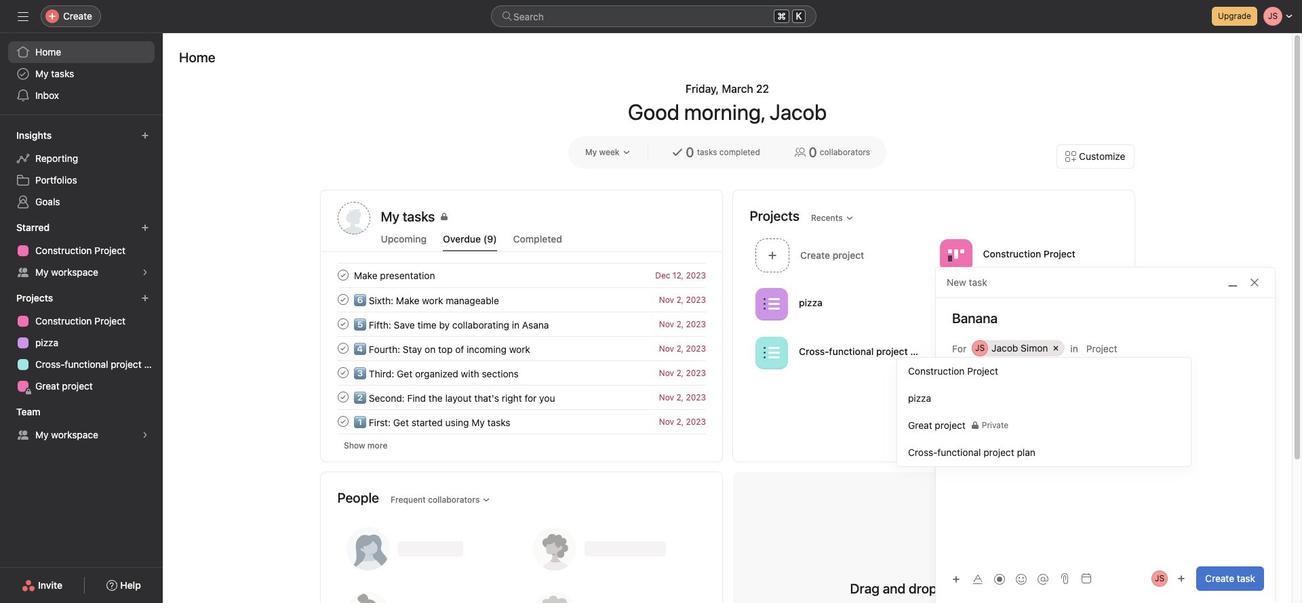 Task type: locate. For each thing, give the bounding box(es) containing it.
1 mark complete image from the top
[[335, 292, 351, 308]]

1 mark complete checkbox from the top
[[335, 267, 351, 284]]

insights element
[[0, 123, 163, 216]]

formatting image
[[973, 574, 984, 585]]

starred element
[[0, 216, 163, 286]]

minimize image
[[1228, 277, 1239, 288]]

1 vertical spatial mark complete checkbox
[[335, 414, 351, 430]]

0 vertical spatial see details, my workspace image
[[141, 269, 149, 277]]

2 vertical spatial mark complete image
[[335, 414, 351, 430]]

1 mark complete image from the top
[[335, 267, 351, 284]]

dialog
[[936, 268, 1275, 604]]

None field
[[491, 5, 817, 27]]

projects element
[[0, 286, 163, 400]]

Mark complete checkbox
[[335, 267, 351, 284], [335, 414, 351, 430]]

mark complete image
[[335, 267, 351, 284], [335, 341, 351, 357], [335, 414, 351, 430]]

1 vertical spatial list image
[[763, 345, 780, 361]]

2 mark complete image from the top
[[335, 341, 351, 357]]

select due date image
[[1081, 574, 1092, 585]]

1 see details, my workspace image from the top
[[141, 269, 149, 277]]

see details, my workspace image inside starred element
[[141, 269, 149, 277]]

4 mark complete image from the top
[[335, 389, 351, 406]]

Mark complete checkbox
[[335, 292, 351, 308], [335, 316, 351, 332], [335, 341, 351, 357], [335, 365, 351, 381], [335, 389, 351, 406]]

emoji image
[[1016, 574, 1027, 585]]

2 mark complete checkbox from the top
[[335, 316, 351, 332]]

Project text field
[[1087, 341, 1191, 357]]

0 vertical spatial list image
[[763, 296, 780, 312]]

2 see details, my workspace image from the top
[[141, 431, 149, 440]]

3 mark complete image from the top
[[335, 365, 351, 381]]

new project or portfolio image
[[141, 294, 149, 303]]

1 vertical spatial see details, my workspace image
[[141, 431, 149, 440]]

see details, my workspace image
[[141, 269, 149, 277], [141, 431, 149, 440]]

see details, my workspace image inside teams element
[[141, 431, 149, 440]]

2 mark complete checkbox from the top
[[335, 414, 351, 430]]

list image
[[763, 296, 780, 312], [763, 345, 780, 361]]

2 mark complete image from the top
[[335, 316, 351, 332]]

close image
[[1249, 277, 1260, 288]]

0 vertical spatial mark complete checkbox
[[335, 267, 351, 284]]

board image
[[948, 247, 964, 264]]

insert an object image
[[952, 576, 961, 584]]

5 mark complete checkbox from the top
[[335, 389, 351, 406]]

1 vertical spatial mark complete image
[[335, 341, 351, 357]]

mark complete image
[[335, 292, 351, 308], [335, 316, 351, 332], [335, 365, 351, 381], [335, 389, 351, 406]]

new insights image
[[141, 132, 149, 140]]

1 mark complete checkbox from the top
[[335, 292, 351, 308]]

board image
[[948, 296, 964, 312]]

attach a file or paste an image image
[[1060, 574, 1070, 585]]

list item
[[750, 235, 934, 276], [321, 263, 722, 288], [321, 288, 722, 312], [321, 312, 722, 336], [321, 336, 722, 361], [321, 361, 722, 385], [321, 385, 722, 410], [321, 410, 722, 434]]

at mention image
[[1038, 574, 1049, 585]]

toolbar
[[947, 569, 1055, 589]]

0 vertical spatial mark complete image
[[335, 267, 351, 284]]

global element
[[0, 33, 163, 115]]



Task type: vqa. For each thing, say whether or not it's contained in the screenshot.
See details, My workspace image
yes



Task type: describe. For each thing, give the bounding box(es) containing it.
4 mark complete checkbox from the top
[[335, 365, 351, 381]]

add items to starred image
[[141, 224, 149, 232]]

3 mark complete image from the top
[[335, 414, 351, 430]]

1 list image from the top
[[763, 296, 780, 312]]

record a video image
[[994, 574, 1005, 585]]

teams element
[[0, 400, 163, 449]]

hide sidebar image
[[18, 11, 28, 22]]

add profile photo image
[[337, 202, 370, 235]]

Task name text field
[[936, 309, 1275, 328]]

3 mark complete checkbox from the top
[[335, 341, 351, 357]]

2 list image from the top
[[763, 345, 780, 361]]

Search tasks, projects, and more text field
[[491, 5, 817, 27]]

add or remove collaborators from this task image
[[1178, 575, 1186, 583]]



